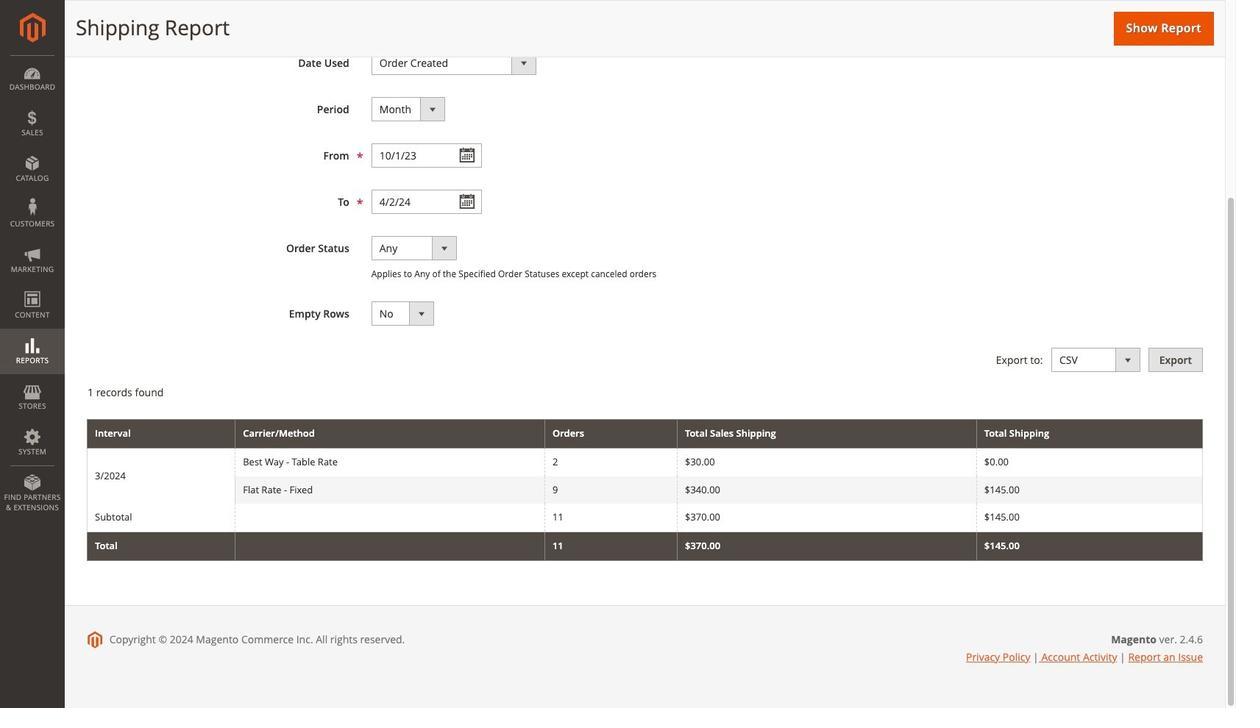 Task type: locate. For each thing, give the bounding box(es) containing it.
menu bar
[[0, 55, 65, 520]]

None text field
[[371, 143, 482, 168]]

None text field
[[371, 190, 482, 214]]



Task type: vqa. For each thing, say whether or not it's contained in the screenshot.
From text field
no



Task type: describe. For each thing, give the bounding box(es) containing it.
magento admin panel image
[[20, 13, 45, 43]]



